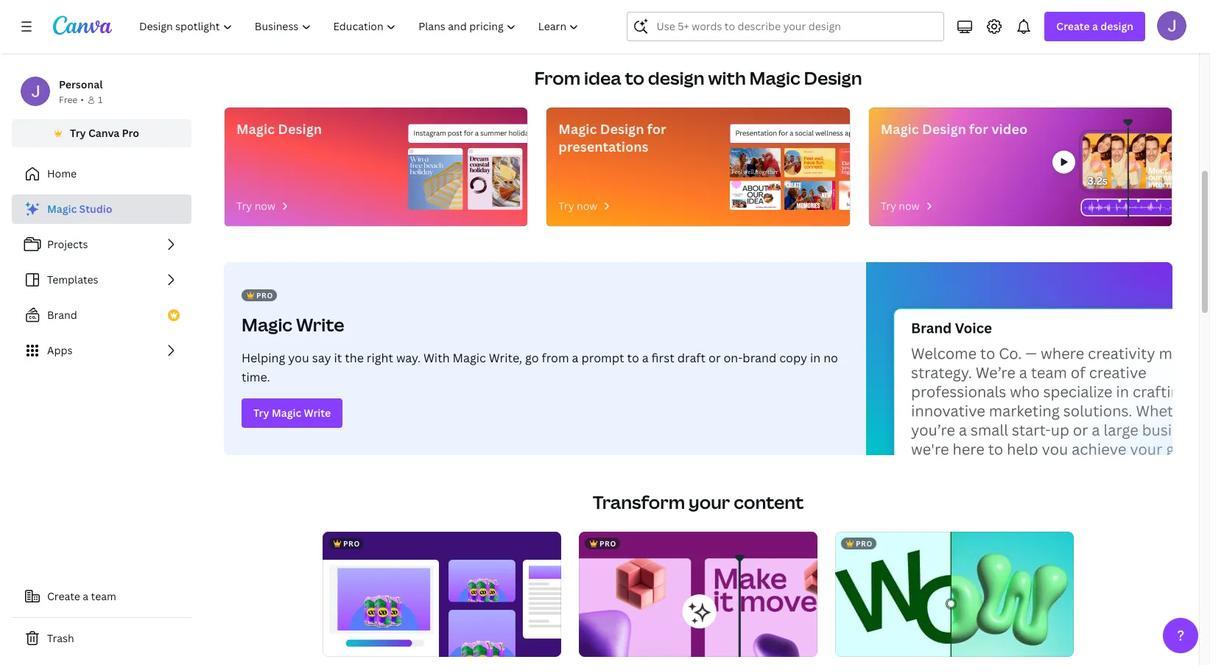 Task type: vqa. For each thing, say whether or not it's contained in the screenshot.
middle now
yes



Task type: locate. For each thing, give the bounding box(es) containing it.
pro group for magic animate group
[[579, 532, 818, 657]]

try now for magic design for presentations
[[559, 199, 598, 213]]

try
[[70, 126, 86, 140], [236, 199, 252, 213], [559, 199, 574, 213], [881, 199, 896, 213], [253, 406, 269, 420]]

for left 'video'
[[969, 120, 988, 138]]

magic inside helping you say it the right way. with magic write, go from a prompt to a first draft or on-brand copy in no time.
[[453, 350, 486, 366]]

1 horizontal spatial for
[[969, 120, 988, 138]]

helping
[[242, 350, 285, 366]]

a
[[1092, 19, 1098, 33], [572, 350, 579, 366], [642, 350, 649, 366], [83, 589, 88, 603]]

write up the say
[[296, 312, 344, 337]]

design left with
[[648, 66, 705, 90]]

studio
[[79, 202, 112, 216]]

0 horizontal spatial design
[[648, 66, 705, 90]]

3 pro group from the left
[[835, 532, 1074, 657]]

video
[[992, 120, 1028, 138]]

1 pro group from the left
[[323, 532, 561, 657]]

create for create a team
[[47, 589, 80, 603]]

create
[[1057, 19, 1090, 33], [47, 589, 80, 603]]

for down from idea to design with magic design
[[647, 120, 666, 138]]

design
[[804, 66, 862, 90], [278, 120, 322, 138], [600, 120, 644, 138], [922, 120, 966, 138]]

templates link
[[12, 265, 192, 295]]

apps
[[47, 343, 72, 357]]

magic write
[[242, 312, 344, 337]]

1 vertical spatial design
[[648, 66, 705, 90]]

projects link
[[12, 230, 192, 259]]

design inside magic design for presentations
[[600, 120, 644, 138]]

2 now from the left
[[577, 199, 598, 213]]

1 for from the left
[[647, 120, 666, 138]]

write down the say
[[304, 406, 331, 420]]

try for magic design
[[236, 199, 252, 213]]

create a team button
[[12, 582, 192, 611]]

pro
[[256, 290, 273, 301], [343, 538, 360, 549], [600, 538, 616, 549], [856, 538, 873, 549]]

for for presentations
[[647, 120, 666, 138]]

brand
[[743, 350, 777, 366]]

magic animate group
[[579, 532, 818, 665]]

0 horizontal spatial create
[[47, 589, 80, 603]]

projects
[[47, 237, 88, 251]]

home
[[47, 166, 77, 180]]

write
[[296, 312, 344, 337], [304, 406, 331, 420]]

2 horizontal spatial now
[[899, 199, 920, 213]]

2 for from the left
[[969, 120, 988, 138]]

2 horizontal spatial try now
[[881, 199, 920, 213]]

try magic write
[[253, 406, 331, 420]]

0 vertical spatial create
[[1057, 19, 1090, 33]]

say
[[312, 350, 331, 366]]

the
[[345, 350, 364, 366]]

1 vertical spatial create
[[47, 589, 80, 603]]

helping you say it the right way. with magic write, go from a prompt to a first draft or on-brand copy in no time.
[[242, 350, 838, 385]]

list
[[12, 194, 192, 365]]

templates
[[47, 273, 98, 287]]

1 horizontal spatial try now
[[559, 199, 598, 213]]

from
[[534, 66, 581, 90]]

to left first
[[627, 350, 639, 366]]

canva
[[88, 126, 119, 140]]

•
[[80, 94, 84, 106]]

2 try now from the left
[[559, 199, 598, 213]]

0 horizontal spatial pro group
[[323, 532, 561, 657]]

2 pro group from the left
[[579, 532, 818, 657]]

1 vertical spatial to
[[627, 350, 639, 366]]

1 horizontal spatial create
[[1057, 19, 1090, 33]]

design
[[1101, 19, 1134, 33], [648, 66, 705, 90]]

design left jacob simon icon
[[1101, 19, 1134, 33]]

0 vertical spatial design
[[1101, 19, 1134, 33]]

1 horizontal spatial design
[[1101, 19, 1134, 33]]

Search search field
[[657, 13, 915, 41]]

0 horizontal spatial for
[[647, 120, 666, 138]]

create a design button
[[1045, 12, 1145, 41]]

to inside helping you say it the right way. with magic write, go from a prompt to a first draft or on-brand copy in no time.
[[627, 350, 639, 366]]

free
[[59, 94, 78, 106]]

create inside dropdown button
[[1057, 19, 1090, 33]]

0 horizontal spatial now
[[255, 199, 275, 213]]

first
[[652, 350, 675, 366]]

now
[[255, 199, 275, 213], [577, 199, 598, 213], [899, 199, 920, 213]]

a inside dropdown button
[[1092, 19, 1098, 33]]

1 now from the left
[[255, 199, 275, 213]]

create a design
[[1057, 19, 1134, 33]]

time.
[[242, 369, 270, 385]]

1 horizontal spatial now
[[577, 199, 598, 213]]

create inside button
[[47, 589, 80, 603]]

pro inside magic animate group
[[600, 538, 616, 549]]

go
[[525, 350, 539, 366]]

pro inside magic switch group
[[343, 538, 360, 549]]

pro inside the magic morph group
[[856, 538, 873, 549]]

magic animate image
[[579, 532, 818, 657]]

to
[[625, 66, 644, 90], [627, 350, 639, 366]]

apps link
[[12, 336, 192, 365]]

for inside magic design for presentations
[[647, 120, 666, 138]]

1
[[98, 94, 103, 106]]

pro for magic animate image
[[600, 538, 616, 549]]

2 horizontal spatial pro group
[[835, 532, 1074, 657]]

no
[[824, 350, 838, 366]]

magic design
[[236, 120, 322, 138]]

magic
[[750, 66, 800, 90], [236, 120, 275, 138], [559, 120, 597, 138], [881, 120, 919, 138], [47, 202, 77, 216], [242, 312, 292, 337], [453, 350, 486, 366], [272, 406, 301, 420]]

for
[[647, 120, 666, 138], [969, 120, 988, 138]]

3 now from the left
[[899, 199, 920, 213]]

top level navigation element
[[130, 12, 592, 41]]

pro group
[[323, 532, 561, 657], [579, 532, 818, 657], [835, 532, 1074, 657]]

0 horizontal spatial try now
[[236, 199, 275, 213]]

in
[[810, 350, 821, 366]]

now for magic design for video
[[899, 199, 920, 213]]

draft
[[677, 350, 706, 366]]

list containing magic studio
[[12, 194, 192, 365]]

try now
[[236, 199, 275, 213], [559, 199, 598, 213], [881, 199, 920, 213]]

free •
[[59, 94, 84, 106]]

transform your content
[[593, 490, 804, 514]]

1 try now from the left
[[236, 199, 275, 213]]

1 vertical spatial write
[[304, 406, 331, 420]]

3 try now from the left
[[881, 199, 920, 213]]

design for magic design for presentations
[[600, 120, 644, 138]]

None search field
[[627, 12, 945, 41]]

1 horizontal spatial pro group
[[579, 532, 818, 657]]

to right idea
[[625, 66, 644, 90]]



Task type: describe. For each thing, give the bounding box(es) containing it.
magic design for presentations
[[559, 120, 666, 155]]

pro
[[122, 126, 139, 140]]

brand link
[[12, 301, 192, 330]]

it
[[334, 350, 342, 366]]

try for magic design for video
[[881, 199, 896, 213]]

try canva pro button
[[12, 119, 192, 147]]

design inside dropdown button
[[1101, 19, 1134, 33]]

design for magic design
[[278, 120, 322, 138]]

magic studio
[[47, 202, 112, 216]]

try for magic design for presentations
[[559, 199, 574, 213]]

presentations
[[559, 138, 649, 155]]

pro group for magic switch group
[[323, 532, 561, 657]]

content
[[734, 490, 804, 514]]

copy
[[779, 350, 807, 366]]

you
[[288, 350, 309, 366]]

0 vertical spatial to
[[625, 66, 644, 90]]

write inside button
[[304, 406, 331, 420]]

design for magic design for video
[[922, 120, 966, 138]]

your
[[689, 490, 730, 514]]

magic inside button
[[272, 406, 301, 420]]

on-
[[724, 350, 743, 366]]

pro for magic switch "image"
[[343, 538, 360, 549]]

now for magic design for presentations
[[577, 199, 598, 213]]

jacob simon image
[[1157, 11, 1187, 41]]

trash link
[[12, 624, 192, 653]]

magic studio link
[[12, 194, 192, 224]]

team
[[91, 589, 116, 603]]

prompt
[[581, 350, 624, 366]]

pro group for the magic morph group
[[835, 532, 1074, 657]]

with
[[424, 350, 450, 366]]

idea
[[584, 66, 621, 90]]

now for magic design
[[255, 199, 275, 213]]

or
[[709, 350, 721, 366]]

home link
[[12, 159, 192, 189]]

transform
[[593, 490, 685, 514]]

magic morph group
[[835, 532, 1074, 665]]

create a team
[[47, 589, 116, 603]]

0 vertical spatial write
[[296, 312, 344, 337]]

magic switch group
[[323, 532, 561, 665]]

with
[[708, 66, 746, 90]]

a inside button
[[83, 589, 88, 603]]

brand
[[47, 308, 77, 322]]

try now for magic design for video
[[881, 199, 920, 213]]

pro for magic morph image
[[856, 538, 873, 549]]

try magic write button
[[242, 398, 343, 428]]

from idea to design with magic design
[[534, 66, 862, 90]]

personal
[[59, 77, 103, 91]]

try now for magic design
[[236, 199, 275, 213]]

way.
[[396, 350, 421, 366]]

magic design for video
[[881, 120, 1028, 138]]

try canva pro
[[70, 126, 139, 140]]

right
[[367, 350, 393, 366]]

write,
[[489, 350, 522, 366]]

for for video
[[969, 120, 988, 138]]

create for create a design
[[1057, 19, 1090, 33]]

magic inside magic design for presentations
[[559, 120, 597, 138]]

magic switch image
[[323, 532, 561, 657]]

trash
[[47, 631, 74, 645]]

magic morph image
[[835, 532, 1074, 657]]

from
[[542, 350, 569, 366]]



